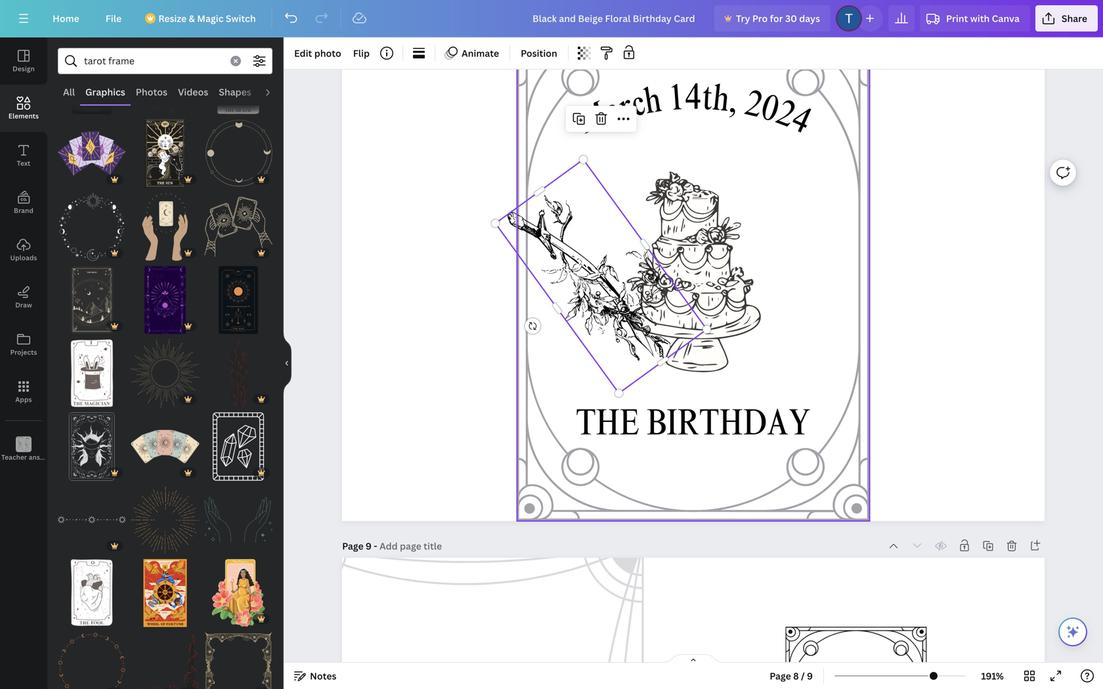 Task type: vqa. For each thing, say whether or not it's contained in the screenshot.
and
no



Task type: locate. For each thing, give the bounding box(es) containing it.
dark fantasy, frame border, frame corner, frame edge ivy 2 colors vector image
[[204, 339, 272, 407]]

resize & magic switch
[[158, 12, 256, 25]]

notes
[[310, 670, 336, 682]]

1 horizontal spatial 9
[[807, 670, 813, 682]]

page 8 / 9 button
[[764, 666, 818, 687]]

0 horizontal spatial page
[[342, 540, 363, 552]]

flip button
[[348, 43, 375, 64]]

191% button
[[971, 666, 1014, 687]]

hand drawn tarot card for the fool illustration image
[[58, 559, 126, 627]]

tarot card illustration image
[[58, 266, 126, 334]]

graphics button
[[80, 79, 131, 104]]

page
[[342, 540, 363, 552], [770, 670, 791, 682]]

9 right /
[[807, 670, 813, 682]]

0 vertical spatial page
[[342, 540, 363, 552]]

&
[[189, 12, 195, 25]]

page for page 9 -
[[342, 540, 363, 552]]

file
[[106, 12, 122, 25]]

0 horizontal spatial 9
[[366, 540, 372, 552]]

main menu bar
[[0, 0, 1103, 37]]

apps button
[[0, 368, 47, 416]]

videos
[[178, 86, 208, 98]]

animate
[[462, 47, 499, 59]]

page 9 -
[[342, 540, 379, 552]]

page left 8
[[770, 670, 791, 682]]

9 inside button
[[807, 670, 813, 682]]

videos button
[[173, 79, 214, 104]]

apps
[[15, 395, 32, 404]]

page inside button
[[770, 670, 791, 682]]

try pro for 30 days button
[[714, 5, 831, 32]]

uploads button
[[0, 227, 47, 274]]

answer
[[29, 453, 52, 462]]

page for page 8 / 9
[[770, 670, 791, 682]]

9 left - on the bottom left of page
[[366, 540, 372, 552]]

191%
[[981, 670, 1004, 682]]

try pro for 30 days
[[736, 12, 820, 25]]

brand button
[[0, 179, 47, 227]]

print with canva
[[946, 12, 1020, 25]]

photos
[[136, 86, 167, 98]]

shapes
[[219, 86, 251, 98]]

projects
[[10, 348, 37, 357]]

page left - on the bottom left of page
[[342, 540, 363, 552]]

1 horizontal spatial page
[[770, 670, 791, 682]]

for
[[770, 12, 783, 25]]

;
[[23, 454, 25, 462]]

flip
[[353, 47, 370, 59]]

file button
[[95, 5, 132, 32]]

1 vertical spatial page
[[770, 670, 791, 682]]

shapes button
[[214, 79, 257, 104]]

0 vertical spatial 9
[[366, 540, 372, 552]]

share
[[1062, 12, 1087, 25]]

30
[[785, 12, 797, 25]]

the sun tarot card illustration image
[[131, 119, 199, 188]]

elements
[[8, 112, 39, 120]]

9
[[366, 540, 372, 552], [807, 670, 813, 682]]

draw
[[15, 301, 32, 310]]

brand
[[14, 206, 33, 215]]

graphics
[[85, 86, 125, 98]]

magic
[[197, 12, 223, 25]]

design
[[13, 64, 35, 73]]

teacher
[[1, 453, 27, 462]]

design button
[[0, 37, 47, 85]]

celestial frame line image
[[204, 633, 272, 689]]

photo
[[314, 47, 341, 59]]

home
[[53, 12, 79, 25]]

1 vertical spatial 9
[[807, 670, 813, 682]]

group
[[58, 46, 126, 114], [131, 46, 199, 114], [204, 46, 272, 114], [58, 112, 126, 188], [131, 112, 199, 188], [204, 112, 272, 188], [58, 185, 126, 261], [131, 185, 199, 261], [204, 185, 272, 261], [58, 258, 126, 334], [131, 258, 199, 334], [204, 258, 272, 334], [58, 332, 126, 407], [131, 332, 199, 407], [204, 332, 272, 407], [58, 405, 126, 481], [131, 405, 199, 481], [204, 405, 272, 481], [58, 478, 126, 554], [131, 478, 199, 554], [204, 478, 272, 554], [58, 551, 126, 627], [131, 551, 199, 627], [204, 551, 272, 627], [58, 625, 126, 689], [131, 625, 199, 689], [204, 625, 272, 689]]

audio button
[[257, 79, 293, 104]]



Task type: describe. For each thing, give the bounding box(es) containing it.
elements button
[[0, 85, 47, 132]]

resize & magic switch button
[[137, 5, 266, 32]]

canva assistant image
[[1065, 624, 1081, 640]]

home link
[[42, 5, 90, 32]]

photos button
[[131, 79, 173, 104]]

Search elements search field
[[84, 49, 223, 74]]

switch
[[226, 12, 256, 25]]

a hand holding two tarot cards image
[[204, 193, 272, 261]]

tarot card image
[[131, 266, 199, 334]]

the
[[576, 408, 640, 445]]

edit
[[294, 47, 312, 59]]

wheel of fortune tarot card image
[[131, 559, 199, 627]]

cosmic vintage hands open image
[[204, 486, 272, 554]]

mystical monoline circle frame image
[[204, 119, 272, 188]]

Design title text field
[[522, 5, 709, 32]]

round celestial frame image
[[58, 633, 126, 689]]

print with canva button
[[920, 5, 1030, 32]]

draw button
[[0, 274, 47, 321]]

hide image
[[283, 332, 292, 395]]

Page title text field
[[379, 540, 443, 553]]

cosmic vintage sun moon and stars image
[[131, 46, 199, 114]]

moon tarot card illustration image
[[58, 46, 126, 114]]

days
[[799, 12, 820, 25]]

sun tarot card illustration image
[[204, 266, 272, 334]]

hand drawn tarot card for death illustration image
[[204, 46, 272, 114]]

the birthday
[[576, 408, 811, 445]]

hand drawn tarot cards image
[[58, 119, 126, 188]]

the empress tarot image
[[204, 559, 272, 627]]

print
[[946, 12, 968, 25]]

position
[[521, 47, 557, 59]]

dark fantasy, frame border, frame corner, frame edge wands 2 colors vector image
[[131, 633, 199, 689]]

animate button
[[441, 43, 504, 64]]

all button
[[58, 79, 80, 104]]

/
[[801, 670, 805, 682]]

position button
[[515, 43, 563, 64]]

text
[[17, 159, 30, 168]]

keys
[[53, 453, 68, 462]]

with
[[970, 12, 990, 25]]

pro
[[752, 12, 768, 25]]

teacher answer keys
[[1, 453, 68, 462]]

try
[[736, 12, 750, 25]]

hand drawn tarot card for the magician illustration image
[[58, 339, 126, 407]]

edit photo button
[[289, 43, 346, 64]]

tarot card spreads image
[[131, 413, 199, 481]]

text button
[[0, 132, 47, 179]]

show pages image
[[662, 654, 725, 664]]

-
[[374, 540, 377, 552]]

projects button
[[0, 321, 47, 368]]

tarot card with hands image
[[131, 193, 199, 261]]

edit photo
[[294, 47, 341, 59]]

cosmic vintage star burst image
[[131, 486, 199, 554]]

canva
[[992, 12, 1020, 25]]

audio
[[262, 86, 288, 98]]

share button
[[1035, 5, 1098, 32]]

all
[[63, 86, 75, 98]]

celestial border sun line frame image
[[131, 339, 199, 407]]

uploads
[[10, 253, 37, 262]]

notes button
[[289, 666, 342, 687]]

8
[[793, 670, 799, 682]]

birthday
[[647, 408, 811, 445]]

resize
[[158, 12, 187, 25]]

side panel tab list
[[0, 37, 68, 473]]

page 8 / 9
[[770, 670, 813, 682]]



